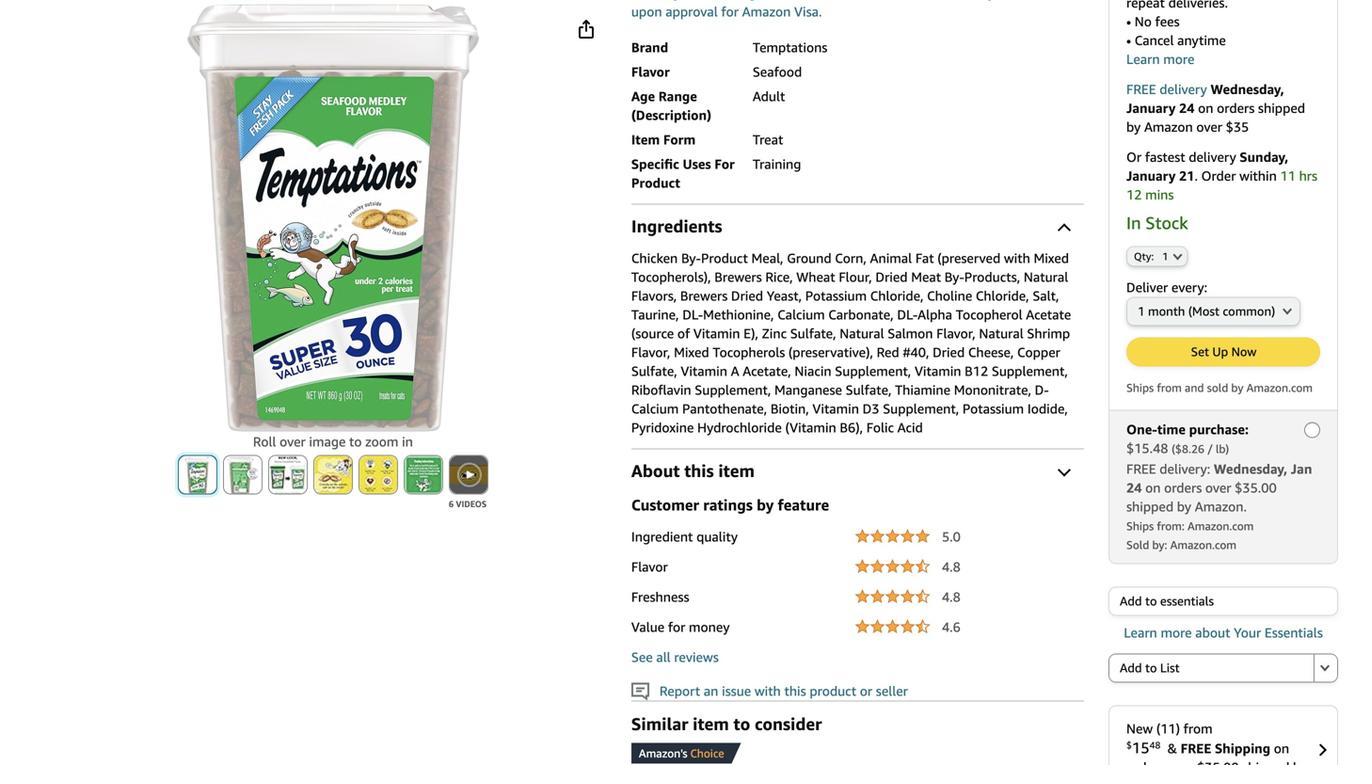 Task type: locate. For each thing, give the bounding box(es) containing it.
to left the zoom
[[349, 434, 362, 449]]

1 vertical spatial for
[[668, 619, 686, 635]]

free
[[1127, 81, 1156, 97], [1127, 461, 1156, 477], [1181, 741, 1212, 756]]

1 4.8 from the top
[[942, 559, 961, 574]]

0 vertical spatial for
[[721, 4, 739, 19]]

1 vertical spatial flavor,
[[631, 344, 670, 360]]

feature
[[778, 496, 829, 514]]

1 horizontal spatial mixed
[[1034, 250, 1069, 266]]

2 january from the top
[[1127, 168, 1176, 184]]

1 vertical spatial shipped
[[1127, 499, 1174, 514]]

mixed down of
[[674, 344, 709, 360]]

for right the approval
[[721, 4, 739, 19]]

to up learn on the bottom
[[1145, 594, 1157, 608]]

this
[[684, 460, 714, 481], [784, 683, 806, 699]]

natural up salt,
[[1024, 269, 1068, 285]]

specific uses for product
[[631, 156, 735, 190]]

amazon inside "on orders shipped by amazon over $35"
[[1144, 119, 1193, 135]]

delivery up the order
[[1189, 149, 1236, 165]]

24 down free delivery: at the right of page
[[1127, 480, 1142, 495]]

amazon left visa.
[[742, 4, 791, 19]]

radio inactive image
[[1304, 422, 1320, 438]]

age range (description)
[[631, 88, 711, 123]]

0 vertical spatial flavor,
[[937, 325, 976, 341]]

1 vertical spatial delivery
[[1189, 149, 1236, 165]]

1 vertical spatial on
[[1145, 480, 1161, 495]]

january for wednesday, january 24
[[1127, 100, 1176, 116]]

amazon.com down from:
[[1170, 538, 1237, 551]]

acid
[[898, 420, 923, 435]]

riboflavin
[[631, 382, 691, 397]]

24 for amazon
[[1179, 100, 1195, 116]]

$35.00 up amazon.
[[1235, 480, 1277, 495]]

by- up choline
[[945, 269, 964, 285]]

0 horizontal spatial with
[[755, 683, 781, 699]]

natural down carbonate,
[[840, 325, 884, 341]]

$35.00 for 15
[[1197, 759, 1239, 765]]

orders down 15
[[1127, 759, 1164, 765]]

1 vertical spatial •
[[1127, 32, 1131, 48]]

calcium down yeast,
[[778, 307, 825, 322]]

chloride, down products,
[[976, 288, 1029, 303]]

to inside button
[[1145, 594, 1157, 608]]

.
[[1195, 168, 1198, 184]]

shipped inside "on orders shipped by amazon over $35"
[[1258, 100, 1305, 116]]

2 chloride, from the left
[[976, 288, 1029, 303]]

flour,
[[839, 269, 872, 285]]

0 horizontal spatial amazon
[[742, 4, 791, 19]]

12
[[1127, 187, 1142, 202]]

about
[[1195, 625, 1230, 640]]

1 down the deliver
[[1138, 304, 1145, 319]]

1 horizontal spatial 24
[[1179, 100, 1195, 116]]

1 horizontal spatial by-
[[945, 269, 964, 285]]

temptations classic crunchy and soft cat treats seafood medley flavor, 30 oz. tub image
[[187, 4, 479, 432]]

red
[[877, 344, 899, 360]]

0 horizontal spatial chloride,
[[870, 288, 924, 303]]

1 left dropdown image
[[1162, 250, 1169, 263]]

0 horizontal spatial dl-
[[683, 307, 703, 322]]

0 vertical spatial wednesday,
[[1211, 81, 1284, 97]]

brewers down meal,
[[715, 269, 762, 285]]

1 vertical spatial $35.00
[[1197, 759, 1239, 765]]

methionine,
[[703, 307, 774, 322]]

1 flavor from the top
[[631, 64, 670, 79]]

4.8 for flavor
[[942, 559, 961, 574]]

dl- up of
[[683, 307, 703, 322]]

0 vertical spatial •
[[1127, 14, 1131, 29]]

0 horizontal spatial on
[[1145, 480, 1161, 495]]

by- up the tocopherols),
[[681, 250, 701, 266]]

0 vertical spatial ships
[[1127, 381, 1154, 394]]

0 vertical spatial amazon
[[742, 4, 791, 19]]

over left the $35
[[1197, 119, 1223, 135]]

0 horizontal spatial from
[[1157, 381, 1182, 394]]

to left list
[[1145, 661, 1157, 675]]

product inside specific uses for product
[[631, 175, 680, 190]]

1 vertical spatial wednesday,
[[1214, 461, 1288, 477]]

chicken
[[631, 250, 678, 266]]

0 vertical spatial with
[[1004, 250, 1030, 266]]

$35.00 down & free shipping
[[1197, 759, 1239, 765]]

1 horizontal spatial chloride,
[[976, 288, 1029, 303]]

$35.00 inside on orders over $35.00 shipped b
[[1197, 759, 1239, 765]]

0 vertical spatial amazon.com
[[1247, 381, 1313, 394]]

learn more
[[1127, 51, 1195, 67]]

amazon.com
[[1247, 381, 1313, 394], [1188, 519, 1254, 533], [1170, 538, 1237, 551]]

sulfate, up (preservative),
[[790, 325, 836, 341]]

similar
[[631, 714, 688, 734]]

0 horizontal spatial 24
[[1127, 480, 1142, 495]]

up
[[1213, 344, 1228, 359]]

flavors,
[[631, 288, 677, 303]]

1 vertical spatial amazon
[[1144, 119, 1193, 135]]

january inside the wednesday, january 24
[[1127, 100, 1176, 116]]

shipped up from:
[[1127, 499, 1174, 514]]

shipped for (
[[1127, 499, 1174, 514]]

on right shipping
[[1274, 741, 1289, 756]]

0 horizontal spatial this
[[684, 460, 714, 481]]

chloride, down meat
[[870, 288, 924, 303]]

11
[[1280, 168, 1296, 184]]

add down learn on the bottom
[[1120, 661, 1142, 675]]

ingredients
[[631, 216, 722, 236]]

uses
[[683, 156, 711, 172]]

with inside the chicken by-product meal, ground corn, animal fat (preserved with mixed tocopherols), brewers rice, wheat flour, dried meat by-products, natural flavors, brewers dried yeast, potassium chloride, choline chloride, salt, taurine, dl-methionine, calcium carbonate, dl-alpha tocopherol acetate (source of vitamin e), zinc sulfate, natural salmon flavor, natural shrimp flavor, mixed tocopherols (preservative), red #40, dried cheese, copper sulfate, vitamin a acetate, niacin supplement, vitamin b12 supplement, riboflavin supplement, manganese sulfate, thiamine mononitrate, d- calcium pantothenate, biotin, vitamin d3 supplement, potassium iodide, pyridoxine hydrochloride (vitamin b6), folic acid
[[1004, 250, 1030, 266]]

dried right "#40,"
[[933, 344, 965, 360]]

0 vertical spatial 24
[[1179, 100, 1195, 116]]

ships inside ships from: amazon.com sold by: amazon.com
[[1127, 519, 1154, 533]]

delivery:
[[1160, 461, 1211, 477]]

over down & at the bottom right of page
[[1168, 759, 1194, 765]]

ships up one- at bottom
[[1127, 381, 1154, 394]]

learn
[[1124, 625, 1157, 640]]

mixed
[[1034, 250, 1069, 266], [674, 344, 709, 360]]

by right sold
[[1231, 381, 1244, 394]]

shipped up sunday,
[[1258, 100, 1305, 116]]

wednesday, down lb)
[[1214, 461, 1288, 477]]

0 vertical spatial shipped
[[1258, 100, 1305, 116]]

hrs
[[1299, 168, 1318, 184]]

free down "learn more"
[[1127, 81, 1156, 97]]

1 horizontal spatial this
[[784, 683, 806, 699]]

1 horizontal spatial dropdown image
[[1320, 664, 1330, 671]]

with up products,
[[1004, 250, 1030, 266]]

sulfate, up d3
[[846, 382, 892, 397]]

add to essentials button
[[1110, 588, 1337, 615]]

1 vertical spatial 24
[[1127, 480, 1142, 495]]

mixed down section collapse image
[[1034, 250, 1069, 266]]

form
[[663, 132, 696, 147]]

1 vertical spatial orders
[[1164, 480, 1202, 495]]

dropdown image right common)
[[1283, 307, 1292, 315]]

0 vertical spatial add
[[1120, 594, 1142, 608]]

amazon.com down amazon.
[[1188, 519, 1254, 533]]

0 horizontal spatial dropdown image
[[1283, 307, 1292, 315]]

add for add to list
[[1120, 661, 1142, 675]]

1 horizontal spatial from
[[1184, 721, 1213, 736]]

0 horizontal spatial by-
[[681, 250, 701, 266]]

1 vertical spatial add
[[1120, 661, 1142, 675]]

4.8 up the 4.6
[[942, 589, 961, 604]]

0 vertical spatial this
[[684, 460, 714, 481]]

free delivery:
[[1127, 461, 1214, 477]]

cheese,
[[968, 344, 1014, 360]]

0 horizontal spatial sulfate,
[[631, 363, 677, 379]]

1 january from the top
[[1127, 100, 1176, 116]]

1 vertical spatial sulfate,
[[631, 363, 677, 379]]

• no fees • cancel anytime learn more
[[1127, 14, 1226, 67]]

no
[[1135, 14, 1152, 29]]

product down specific
[[631, 175, 680, 190]]

0 vertical spatial january
[[1127, 100, 1176, 116]]

carbonate,
[[828, 307, 894, 322]]

dropdown image down essentials
[[1320, 664, 1330, 671]]

deliver every:
[[1127, 279, 1208, 295]]

$35.00 inside the on orders over $35.00 shipped by amazon.
[[1235, 480, 1277, 495]]

month
[[1148, 304, 1185, 319]]

0 vertical spatial $35.00
[[1235, 480, 1277, 495]]

None radio
[[1314, 654, 1338, 683]]

flavor up freshness
[[631, 559, 668, 574]]

dried down animal
[[876, 269, 908, 285]]

january up mins
[[1127, 168, 1176, 184]]

24 for shipped
[[1127, 480, 1142, 495]]

chicken by-product meal, ground corn, animal fat (preserved with mixed tocopherols), brewers rice, wheat flour, dried meat by-products, natural flavors, brewers dried yeast, potassium chloride, choline chloride, salt, taurine, dl-methionine, calcium carbonate, dl-alpha tocopherol acetate (source of vitamin e), zinc sulfate, natural salmon flavor, natural shrimp flavor, mixed tocopherols (preservative), red #40, dried cheese, copper sulfate, vitamin a acetate, niacin supplement, vitamin b12 supplement, riboflavin supplement, manganese sulfate, thiamine mononitrate, d- calcium pantothenate, biotin, vitamin d3 supplement, potassium iodide, pyridoxine hydrochloride (vitamin b6), folic acid
[[631, 250, 1071, 435]]

ingredient quality
[[631, 529, 738, 544]]

1 chloride, from the left
[[870, 288, 924, 303]]

over up amazon.
[[1206, 480, 1231, 495]]

brewers down the tocopherols),
[[680, 288, 728, 303]]

treat
[[753, 132, 783, 147]]

2 4.8 from the top
[[942, 589, 961, 604]]

0 horizontal spatial flavor,
[[631, 344, 670, 360]]

1 horizontal spatial amazon
[[1144, 119, 1193, 135]]

and
[[1185, 381, 1204, 394]]

2 vertical spatial on
[[1274, 741, 1289, 756]]

2 vertical spatial amazon.com
[[1170, 538, 1237, 551]]

by up from:
[[1177, 499, 1192, 514]]

by-
[[681, 250, 701, 266], [945, 269, 964, 285]]

1 ships from the top
[[1127, 381, 1154, 394]]

amazon.com down now at the right of page
[[1247, 381, 1313, 394]]

shipped down shipping
[[1243, 759, 1290, 765]]

1 vertical spatial potassium
[[963, 401, 1024, 416]]

january inside sunday, january 21
[[1127, 168, 1176, 184]]

upon
[[631, 4, 662, 19]]

1 vertical spatial brewers
[[680, 288, 728, 303]]

flavor for brand
[[631, 64, 670, 79]]

flavor
[[631, 64, 670, 79], [631, 559, 668, 574]]

amazon.com for ships from and sold by amazon.com
[[1247, 381, 1313, 394]]

on orders over $35.00 shipped by amazon.
[[1127, 480, 1277, 514]]

0 horizontal spatial for
[[668, 619, 686, 635]]

orders inside the on orders over $35.00 shipped by amazon.
[[1164, 480, 1202, 495]]

potassium down mononitrate,
[[963, 401, 1024, 416]]

24 down free delivery link
[[1179, 100, 1195, 116]]

by up or
[[1127, 119, 1141, 135]]

dropdown image
[[1283, 307, 1292, 315], [1320, 664, 1330, 671]]

2 ships from the top
[[1127, 519, 1154, 533]]

january down free delivery
[[1127, 100, 1176, 116]]

add up learn on the bottom
[[1120, 594, 1142, 608]]

supplement, down red
[[835, 363, 911, 379]]

dried up methionine,
[[731, 288, 763, 303]]

ships up sold
[[1127, 519, 1154, 533]]

wednesday, inside wednesday, jan 24
[[1214, 461, 1288, 477]]

on inside the on orders over $35.00 shipped by amazon.
[[1145, 480, 1161, 495]]

0 vertical spatial orders
[[1217, 100, 1255, 116]]

0 vertical spatial free
[[1127, 81, 1156, 97]]

1 • from the top
[[1127, 14, 1131, 29]]

0 horizontal spatial calcium
[[631, 401, 679, 416]]

dried
[[876, 269, 908, 285], [731, 288, 763, 303], [933, 344, 965, 360]]

delivery down "learn more"
[[1160, 81, 1207, 97]]

wednesday, inside the wednesday, january 24
[[1211, 81, 1284, 97]]

acetate,
[[743, 363, 791, 379]]

on inside on orders over $35.00 shipped b
[[1274, 741, 1289, 756]]

on orders over $35.00 shipped b
[[1127, 741, 1308, 765]]

0 horizontal spatial dried
[[731, 288, 763, 303]]

tocopherols
[[713, 344, 785, 360]]

stock
[[1146, 213, 1188, 233]]

shipped inside on orders over $35.00 shipped b
[[1243, 759, 1290, 765]]

over inside on orders over $35.00 shipped b
[[1168, 759, 1194, 765]]

1 vertical spatial free
[[1127, 461, 1156, 477]]

1 horizontal spatial calcium
[[778, 307, 825, 322]]

flavor down brand
[[631, 64, 670, 79]]

$35
[[1226, 119, 1249, 135]]

2 add from the top
[[1120, 661, 1142, 675]]

4.8 for freshness
[[942, 589, 961, 604]]

section expand image
[[1058, 463, 1071, 477]]

quality
[[697, 529, 738, 544]]

1 horizontal spatial with
[[1004, 250, 1030, 266]]

or
[[1127, 149, 1142, 165]]

add inside button
[[1120, 594, 1142, 608]]

videos
[[456, 499, 487, 509]]

amazon up fastest
[[1144, 119, 1193, 135]]

to
[[349, 434, 362, 449], [1145, 594, 1157, 608], [1145, 661, 1157, 675], [734, 714, 750, 734]]

item up customer ratings by feature
[[718, 460, 755, 481]]

natural up "cheese,"
[[979, 325, 1024, 341]]

orders inside on orders over $35.00 shipped b
[[1127, 759, 1164, 765]]

wednesday,
[[1211, 81, 1284, 97], [1214, 461, 1288, 477]]

Add to List submit
[[1110, 655, 1314, 682]]

1 horizontal spatial on
[[1198, 100, 1214, 116]]

flavor for ingredient quality
[[631, 559, 668, 574]]

0 horizontal spatial 1
[[1138, 304, 1145, 319]]

2 dl- from the left
[[897, 307, 918, 322]]

24
[[1179, 100, 1195, 116], [1127, 480, 1142, 495]]

supplement, down thiamine
[[883, 401, 959, 416]]

0 vertical spatial sulfate,
[[790, 325, 836, 341]]

on for (
[[1145, 480, 1161, 495]]

1 vertical spatial amazon.com
[[1188, 519, 1254, 533]]

1 vertical spatial january
[[1127, 168, 1176, 184]]

essentials
[[1160, 594, 1214, 608]]

orders inside "on orders shipped by amazon over $35"
[[1217, 100, 1255, 116]]

in stock
[[1127, 213, 1188, 233]]

this right "about"
[[684, 460, 714, 481]]

0 vertical spatial flavor
[[631, 64, 670, 79]]

sulfate, up riboflavin
[[631, 363, 677, 379]]

2 flavor from the top
[[631, 559, 668, 574]]

0 horizontal spatial product
[[631, 175, 680, 190]]

0 vertical spatial dried
[[876, 269, 908, 285]]

shipped inside the on orders over $35.00 shipped by amazon.
[[1127, 499, 1174, 514]]

adult
[[753, 88, 785, 104]]

consider
[[755, 714, 822, 734]]

potassium down flour,
[[805, 288, 867, 303]]

essentials
[[1265, 625, 1323, 640]]

1 horizontal spatial for
[[721, 4, 739, 19]]

4.8 down the 5.0
[[942, 559, 961, 574]]

0 vertical spatial item
[[718, 460, 755, 481]]

wednesday, for over
[[1214, 461, 1288, 477]]

this up the consider
[[784, 683, 806, 699]]

to down issue
[[734, 714, 750, 734]]

meal,
[[752, 250, 784, 266]]

purchase:
[[1189, 422, 1249, 437]]

on down free delivery: at the right of page
[[1145, 480, 1161, 495]]

supplement, down a
[[695, 382, 771, 397]]

by right 'ratings'
[[757, 496, 774, 514]]

0 horizontal spatial mixed
[[674, 344, 709, 360]]

from left and
[[1157, 381, 1182, 394]]

0 vertical spatial product
[[631, 175, 680, 190]]

by
[[1127, 119, 1141, 135], [1231, 381, 1244, 394], [757, 496, 774, 514], [1177, 499, 1192, 514]]

product left meal,
[[701, 250, 748, 266]]

1 vertical spatial flavor
[[631, 559, 668, 574]]

None submit
[[179, 456, 216, 494], [224, 456, 262, 494], [269, 456, 307, 494], [314, 456, 352, 494], [359, 456, 397, 494], [405, 456, 442, 494], [450, 456, 487, 494], [1315, 655, 1337, 682], [179, 456, 216, 494], [224, 456, 262, 494], [269, 456, 307, 494], [314, 456, 352, 494], [359, 456, 397, 494], [405, 456, 442, 494], [450, 456, 487, 494], [1315, 655, 1337, 682]]

1 horizontal spatial sulfate,
[[790, 325, 836, 341]]

1 vertical spatial dropdown image
[[1320, 664, 1330, 671]]

1 vertical spatial dried
[[731, 288, 763, 303]]

0 vertical spatial brewers
[[715, 269, 762, 285]]

free down $15.48
[[1127, 461, 1156, 477]]

dl- up salmon
[[897, 307, 918, 322]]

24 inside wednesday, jan 24
[[1127, 480, 1142, 495]]

free delivery link
[[1127, 81, 1207, 97]]

• left no
[[1127, 14, 1131, 29]]

biotin,
[[771, 401, 809, 416]]

from up & free shipping
[[1184, 721, 1213, 736]]

item up choice
[[693, 714, 729, 734]]

flavor, down the alpha
[[937, 325, 976, 341]]

1 vertical spatial this
[[784, 683, 806, 699]]

add inside radio
[[1120, 661, 1142, 675]]

1 vertical spatial from
[[1184, 721, 1213, 736]]

free right & at the bottom right of page
[[1181, 741, 1212, 756]]

cancel
[[1135, 32, 1174, 48]]

24 inside the wednesday, january 24
[[1179, 100, 1195, 116]]

1
[[1162, 250, 1169, 263], [1138, 304, 1145, 319]]

0 vertical spatial 4.8
[[942, 559, 961, 574]]

2 horizontal spatial sulfate,
[[846, 382, 892, 397]]

item form
[[631, 132, 696, 147]]

0 vertical spatial 1
[[1162, 250, 1169, 263]]

(preserved
[[938, 250, 1001, 266]]

1 add from the top
[[1120, 594, 1142, 608]]

orders down delivery:
[[1164, 480, 1202, 495]]

one-time purchase: $15.48 ( $8.26 / lb)
[[1127, 422, 1249, 456]]

corn,
[[835, 250, 867, 266]]

Add to List radio
[[1109, 654, 1314, 683]]

• left cancel
[[1127, 32, 1131, 48]]

wednesday, up the $35
[[1211, 81, 1284, 97]]

2 horizontal spatial dried
[[933, 344, 965, 360]]

flavor, down (source
[[631, 344, 670, 360]]

2 vertical spatial shipped
[[1243, 759, 1290, 765]]

amazon.com for ships from: amazon.com sold by: amazon.com
[[1170, 538, 1237, 551]]

on orders shipped by amazon over $35
[[1127, 100, 1305, 135]]

vitamin
[[693, 325, 740, 341], [681, 363, 727, 379], [915, 363, 961, 379], [813, 401, 859, 416]]

orders up the $35
[[1217, 100, 1255, 116]]

on down free delivery
[[1198, 100, 1214, 116]]

for right value
[[668, 619, 686, 635]]

0 vertical spatial potassium
[[805, 288, 867, 303]]

free for free delivery:
[[1127, 461, 1156, 477]]

1 horizontal spatial 1
[[1162, 250, 1169, 263]]

$8.26
[[1175, 442, 1205, 455]]

natural
[[1024, 269, 1068, 285], [840, 325, 884, 341], [979, 325, 1024, 341]]

value for money
[[631, 619, 730, 635]]

with right issue
[[755, 683, 781, 699]]

calcium down riboflavin
[[631, 401, 679, 416]]

about
[[631, 460, 680, 481]]

from:
[[1157, 519, 1185, 533]]



Task type: vqa. For each thing, say whether or not it's contained in the screenshot.


Task type: describe. For each thing, give the bounding box(es) containing it.
dropdown image
[[1173, 253, 1183, 260]]

1 vertical spatial 1
[[1138, 304, 1145, 319]]

(11)
[[1157, 721, 1180, 736]]

this inside about this item dropdown button
[[684, 460, 714, 481]]

2 • from the top
[[1127, 32, 1131, 48]]

taurine,
[[631, 307, 679, 322]]

1 vertical spatial mixed
[[674, 344, 709, 360]]

item inside dropdown button
[[718, 460, 755, 481]]

$35.00 for (
[[1235, 480, 1277, 495]]

choice
[[690, 747, 724, 760]]

lb)
[[1216, 442, 1229, 455]]

niacin
[[795, 363, 832, 379]]

report an issue with this product or seller
[[649, 683, 908, 699]]

ships for ships from: amazon.com sold by: amazon.com
[[1127, 519, 1154, 533]]

vitamin down methionine,
[[693, 325, 740, 341]]

pyridoxine
[[631, 420, 694, 435]]

add to list
[[1120, 661, 1180, 675]]

on for 15
[[1274, 741, 1289, 756]]

supplement, down copper
[[992, 363, 1068, 379]]

temptations
[[753, 39, 828, 55]]

$
[[1127, 740, 1132, 751]]

by:
[[1152, 538, 1167, 551]]

pantothenate,
[[682, 401, 767, 416]]

freshness
[[631, 589, 689, 604]]

b6),
[[840, 420, 863, 435]]

(source
[[631, 325, 674, 341]]

hydrochloride
[[697, 420, 782, 435]]

5.0
[[942, 529, 961, 544]]

15
[[1132, 739, 1150, 757]]

age
[[631, 88, 655, 104]]

0 vertical spatial delivery
[[1160, 81, 1207, 97]]

orders for 15
[[1127, 759, 1164, 765]]

1 vertical spatial with
[[755, 683, 781, 699]]

shipping
[[1215, 741, 1271, 756]]

money
[[689, 619, 730, 635]]

by inside the on orders over $35.00 shipped by amazon.
[[1177, 499, 1192, 514]]

see all reviews link
[[631, 649, 719, 665]]

new (11) from $ 15 48
[[1127, 721, 1213, 757]]

ground
[[787, 250, 832, 266]]

over inside "on orders shipped by amazon over $35"
[[1197, 119, 1223, 135]]

about this item
[[631, 460, 755, 481]]

2 vertical spatial free
[[1181, 741, 1212, 756]]

orders for (
[[1164, 480, 1202, 495]]

approval
[[666, 4, 718, 19]]

0 horizontal spatial potassium
[[805, 288, 867, 303]]

1 vertical spatial by-
[[945, 269, 964, 285]]

zoom
[[365, 434, 399, 449]]

(preservative),
[[789, 344, 873, 360]]

over right roll
[[280, 434, 306, 449]]

reviews
[[674, 649, 719, 665]]

& free shipping
[[1168, 741, 1271, 756]]

d-
[[1035, 382, 1049, 397]]

upon approval for amazon visa.
[[631, 4, 822, 19]]

learn more about your essentials link
[[1124, 625, 1323, 640]]

salmon
[[888, 325, 933, 341]]

qty:
[[1134, 250, 1154, 263]]

new
[[1127, 721, 1153, 736]]

item
[[631, 132, 660, 147]]

1 month (most common)
[[1138, 304, 1275, 319]]

ships from and sold by amazon.com
[[1127, 381, 1313, 394]]

free for free delivery
[[1127, 81, 1156, 97]]

this inside report an issue with this product or seller link
[[784, 683, 806, 699]]

list
[[1160, 661, 1180, 675]]

issue
[[722, 683, 751, 699]]

or fastest delivery
[[1127, 149, 1240, 165]]

report an issue with this product or seller image
[[631, 683, 649, 700]]

0 vertical spatial by-
[[681, 250, 701, 266]]

0 vertical spatial from
[[1157, 381, 1182, 394]]

sold
[[1127, 538, 1149, 551]]

within
[[1240, 168, 1277, 184]]

to inside radio
[[1145, 661, 1157, 675]]

set up now
[[1191, 344, 1257, 359]]

thiamine
[[895, 382, 951, 397]]

from inside new (11) from $ 15 48
[[1184, 721, 1213, 736]]

roll over image to zoom in
[[253, 434, 413, 449]]

iodide,
[[1028, 401, 1068, 416]]

manganese
[[775, 382, 842, 397]]

or
[[860, 683, 873, 699]]

6 videos
[[449, 499, 487, 509]]

1 horizontal spatial flavor,
[[937, 325, 976, 341]]

amazon inside "upon approval for amazon visa." link
[[742, 4, 791, 19]]

add for add to essentials
[[1120, 594, 1142, 608]]

upon approval for amazon visa. link
[[631, 0, 1084, 30]]

zinc
[[762, 325, 787, 341]]

amazon.
[[1195, 499, 1247, 514]]

by inside "on orders shipped by amazon over $35"
[[1127, 119, 1141, 135]]

product inside the chicken by-product meal, ground corn, animal fat (preserved with mixed tocopherols), brewers rice, wheat flour, dried meat by-products, natural flavors, brewers dried yeast, potassium chloride, choline chloride, salt, taurine, dl-methionine, calcium carbonate, dl-alpha tocopherol acetate (source of vitamin e), zinc sulfate, natural salmon flavor, natural shrimp flavor, mixed tocopherols (preservative), red #40, dried cheese, copper sulfate, vitamin a acetate, niacin supplement, vitamin b12 supplement, riboflavin supplement, manganese sulfate, thiamine mononitrate, d- calcium pantothenate, biotin, vitamin d3 supplement, potassium iodide, pyridoxine hydrochloride (vitamin b6), folic acid
[[701, 250, 748, 266]]

section collapse image
[[1058, 223, 1071, 237]]

(vitamin
[[785, 420, 836, 435]]

more
[[1161, 625, 1192, 640]]

d3
[[863, 401, 880, 416]]

0 vertical spatial dropdown image
[[1283, 307, 1292, 315]]

(
[[1172, 442, 1175, 455]]

1 dl- from the left
[[683, 307, 703, 322]]

january for sunday, january 21
[[1127, 168, 1176, 184]]

fees
[[1155, 14, 1180, 29]]

specific
[[631, 156, 679, 172]]

tocopherols),
[[631, 269, 711, 285]]

sunday,
[[1240, 149, 1289, 165]]

value
[[631, 619, 665, 635]]

ships for ships from and sold by amazon.com
[[1127, 381, 1154, 394]]

1 vertical spatial item
[[693, 714, 729, 734]]

fastest
[[1145, 149, 1185, 165]]

1 horizontal spatial potassium
[[963, 401, 1024, 416]]

every:
[[1172, 279, 1208, 295]]

0 vertical spatial calcium
[[778, 307, 825, 322]]

vitamin up b6),
[[813, 401, 859, 416]]

dropdown image inside the add to list option group
[[1320, 664, 1330, 671]]

add to list option group
[[1109, 654, 1338, 683]]

over inside the on orders over $35.00 shipped by amazon.
[[1206, 480, 1231, 495]]

ingredients button
[[631, 215, 1084, 237]]

seafood
[[753, 64, 802, 79]]

anytime
[[1177, 32, 1226, 48]]

vitamin up thiamine
[[915, 363, 961, 379]]

/
[[1208, 442, 1213, 455]]

a
[[731, 363, 739, 379]]

shipped for 15
[[1243, 759, 1290, 765]]

set up now button
[[1127, 338, 1319, 366]]

wednesday, for shipped
[[1211, 81, 1284, 97]]

report an issue with this product or seller link
[[631, 683, 908, 700]]

roll
[[253, 434, 276, 449]]

4.6
[[942, 619, 961, 635]]

on inside "on orders shipped by amazon over $35"
[[1198, 100, 1214, 116]]

vitamin left a
[[681, 363, 727, 379]]

range
[[659, 88, 697, 104]]

rice,
[[765, 269, 793, 285]]

48
[[1150, 740, 1161, 751]]

2 vertical spatial dried
[[933, 344, 965, 360]]

0 vertical spatial mixed
[[1034, 250, 1069, 266]]

acetate
[[1026, 307, 1071, 322]]

&
[[1168, 741, 1177, 756]]

see all reviews
[[631, 649, 719, 665]]



